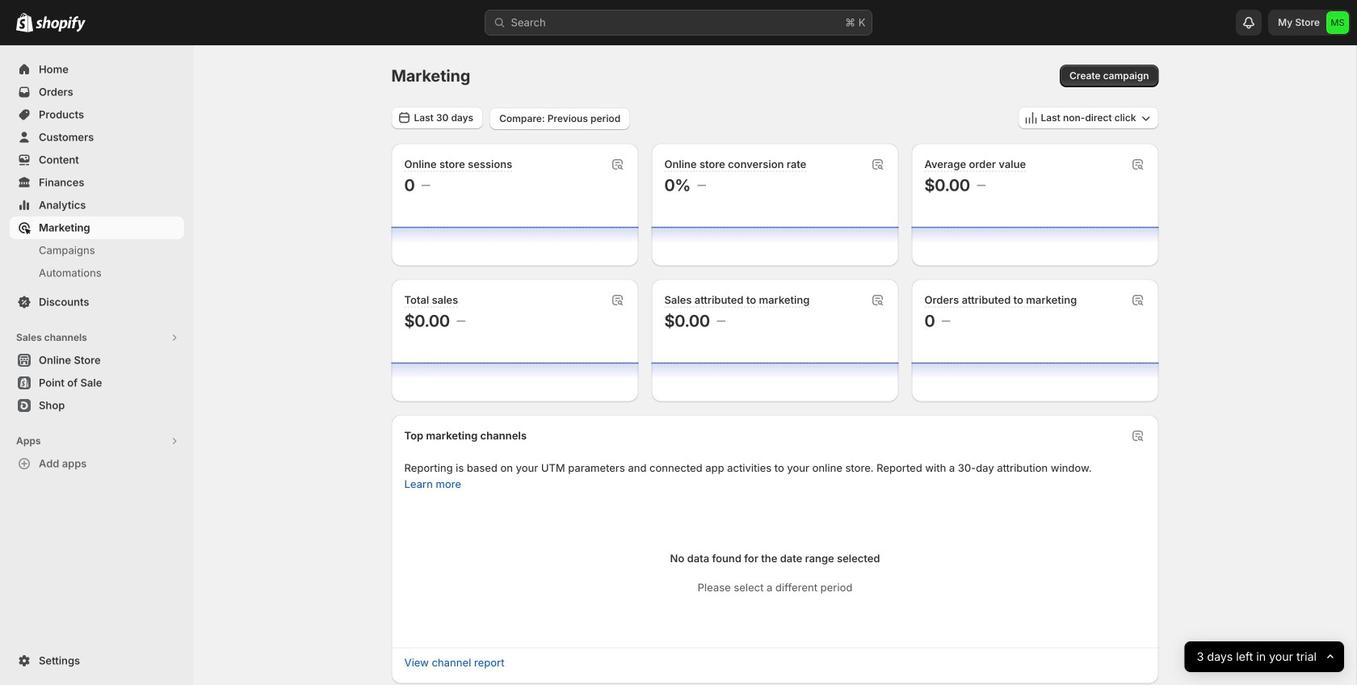 Task type: locate. For each thing, give the bounding box(es) containing it.
0 horizontal spatial shopify image
[[16, 13, 33, 32]]

shopify image
[[16, 13, 33, 32], [36, 16, 86, 32]]

my store image
[[1327, 11, 1349, 34]]



Task type: describe. For each thing, give the bounding box(es) containing it.
1 horizontal spatial shopify image
[[36, 16, 86, 32]]



Task type: vqa. For each thing, say whether or not it's contained in the screenshot.
Shopify image
yes



